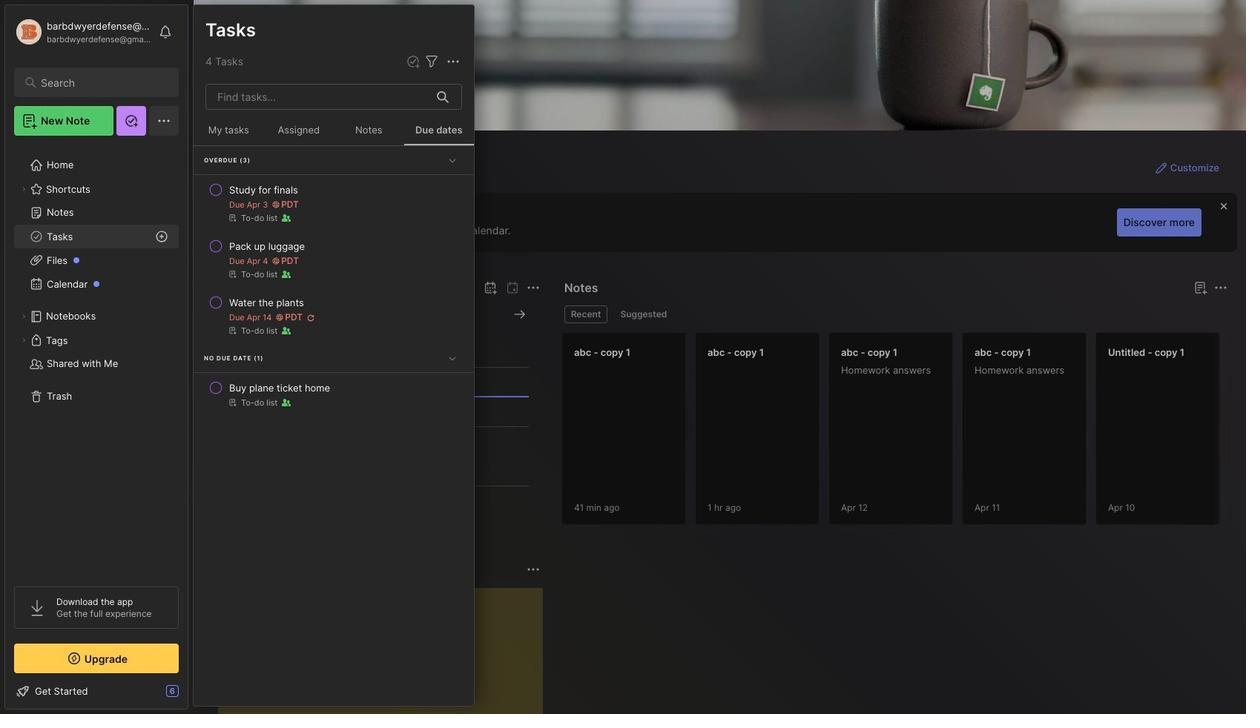 Task type: describe. For each thing, give the bounding box(es) containing it.
new task image
[[406, 54, 421, 69]]

collapse noduedate image
[[445, 351, 460, 366]]

Find tasks… text field
[[209, 85, 428, 109]]

new evernote calendar event image
[[481, 279, 499, 297]]

1 tab from the left
[[564, 306, 608, 324]]

buy plane ticket home 5 cell
[[229, 381, 330, 396]]

filter tasks image
[[423, 53, 441, 70]]

Filter tasks field
[[423, 53, 441, 70]]

Help and Learning task checklist field
[[5, 680, 188, 703]]

Account field
[[14, 17, 151, 47]]

more actions and view options image
[[444, 53, 462, 70]]

collapse overdue image
[[445, 153, 460, 167]]

expand notebooks image
[[19, 312, 28, 321]]



Task type: vqa. For each thing, say whether or not it's contained in the screenshot.
Study for finals 1 cell
yes



Task type: locate. For each thing, give the bounding box(es) containing it.
1 horizontal spatial tab
[[614, 306, 674, 324]]

tab list
[[564, 306, 1226, 324]]

tab
[[564, 306, 608, 324], [614, 306, 674, 324]]

2 row from the top
[[200, 233, 468, 286]]

pack up luggage 2 cell
[[229, 239, 305, 254]]

none search field inside the main element
[[41, 73, 165, 91]]

1 row from the top
[[200, 177, 468, 230]]

tree inside the main element
[[5, 145, 188, 574]]

click to collapse image
[[187, 687, 199, 705]]

1 horizontal spatial row group
[[561, 332, 1247, 534]]

2 tab from the left
[[614, 306, 674, 324]]

row
[[200, 177, 468, 230], [200, 233, 468, 286], [200, 289, 468, 343], [200, 375, 468, 415]]

Start writing… text field
[[230, 588, 542, 715]]

None search field
[[41, 73, 165, 91]]

row group
[[194, 146, 474, 416], [561, 332, 1247, 534]]

0 horizontal spatial row group
[[194, 146, 474, 416]]

0 horizontal spatial tab
[[564, 306, 608, 324]]

expand tags image
[[19, 336, 28, 345]]

Search text field
[[41, 76, 165, 90]]

4 row from the top
[[200, 375, 468, 415]]

3 row from the top
[[200, 289, 468, 343]]

study for finals 1 cell
[[229, 183, 298, 197]]

water the plants 3 cell
[[229, 295, 304, 310]]

tree
[[5, 145, 188, 574]]

More actions and view options field
[[441, 53, 462, 70]]

main element
[[0, 0, 193, 715]]



